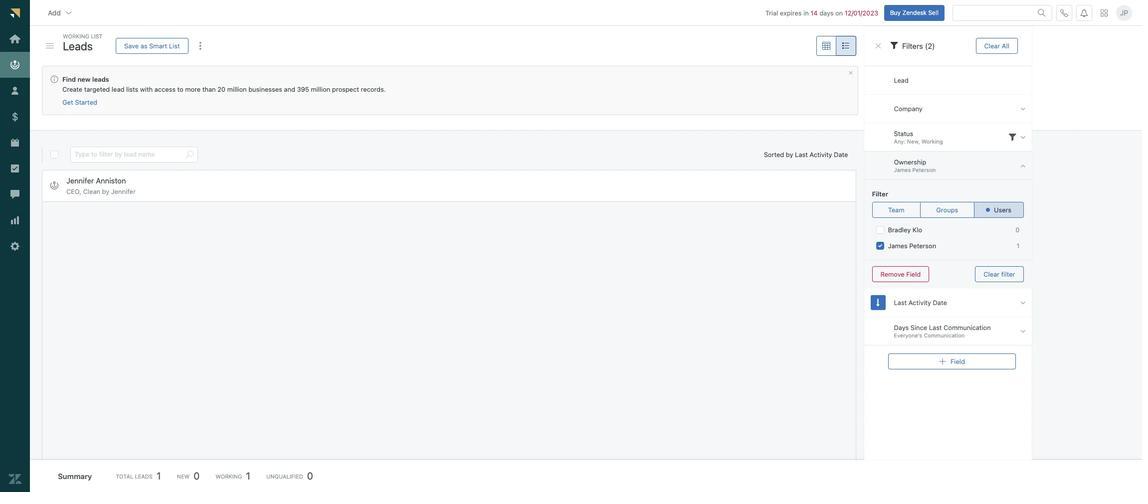 Task type: locate. For each thing, give the bounding box(es) containing it.
buy
[[890, 9, 901, 16]]

team button
[[872, 202, 921, 218]]

2 horizontal spatial working
[[922, 138, 943, 145]]

cancel image
[[874, 42, 882, 50]]

million right 20
[[227, 85, 247, 93]]

clear for clear all
[[984, 42, 1000, 50]]

new
[[78, 75, 91, 83]]

leads right handler 'image'
[[63, 39, 93, 53]]

clear for clear filter
[[984, 270, 1000, 278]]

0 horizontal spatial 1
[[157, 470, 161, 482]]

1 vertical spatial filter
[[1002, 270, 1015, 278]]

search image
[[1038, 9, 1046, 17]]

leads
[[63, 39, 93, 53], [135, 473, 153, 480]]

with
[[140, 85, 153, 93]]

1 angle down image from the top
[[1021, 299, 1026, 307]]

last right since
[[929, 324, 942, 332]]

1 vertical spatial working
[[922, 138, 943, 145]]

last
[[795, 151, 808, 158], [894, 299, 907, 307], [929, 324, 942, 332]]

1 horizontal spatial million
[[311, 85, 330, 93]]

working right new 0
[[216, 473, 242, 480]]

2 angle down image from the top
[[1021, 327, 1026, 335]]

peterson
[[913, 167, 936, 173], [910, 242, 936, 250]]

james
[[894, 167, 911, 173], [888, 242, 908, 250]]

0 vertical spatial peterson
[[913, 167, 936, 173]]

0 vertical spatial filter fill image
[[890, 41, 898, 49]]

1 horizontal spatial filter fill image
[[1009, 133, 1017, 141]]

1 up clear filter button
[[1017, 242, 1020, 250]]

by down anniston in the left of the page
[[102, 187, 109, 195]]

million right 395
[[311, 85, 330, 93]]

1 vertical spatial last
[[894, 299, 907, 307]]

info image
[[50, 75, 58, 83]]

get started link
[[62, 98, 97, 107]]

communication up "add" icon
[[924, 332, 965, 339]]

0 horizontal spatial field
[[907, 270, 921, 278]]

leads inside working list leads
[[63, 39, 93, 53]]

remove field button
[[872, 266, 929, 282]]

1 vertical spatial activity
[[909, 299, 931, 307]]

field right "add" icon
[[951, 357, 965, 365]]

to
[[177, 85, 183, 93]]

2 horizontal spatial 1
[[1017, 242, 1020, 250]]

clean
[[83, 187, 100, 195]]

leads right total
[[135, 473, 153, 480]]

clear filter
[[984, 270, 1015, 278]]

last right sorted
[[795, 151, 808, 158]]

peterson down 'klo'
[[910, 242, 936, 250]]

1 left new
[[157, 470, 161, 482]]

angle down image
[[1021, 299, 1026, 307], [1021, 327, 1026, 335]]

0 vertical spatial date
[[834, 151, 848, 158]]

0 vertical spatial communication
[[944, 324, 991, 332]]

1 vertical spatial filter fill image
[[1009, 133, 1017, 141]]

last for since
[[929, 324, 942, 332]]

working inside working 1
[[216, 473, 242, 480]]

working inside status any: new, working
[[922, 138, 943, 145]]

jp
[[1120, 8, 1129, 17]]

remove field
[[881, 270, 921, 278]]

find new leads create targeted lead lists with access to more than 20 million businesses and 395 million prospect records.
[[62, 75, 386, 93]]

0
[[1016, 226, 1020, 234], [194, 470, 200, 482], [307, 470, 313, 482]]

last inside days since last communication everyone's communication
[[929, 324, 942, 332]]

expires
[[780, 9, 802, 17]]

status
[[894, 130, 914, 138]]

working 1
[[216, 470, 250, 482]]

communication up field button
[[944, 324, 991, 332]]

jennifer
[[66, 176, 94, 185], [111, 187, 136, 195]]

add image
[[939, 358, 947, 366]]

2 vertical spatial working
[[216, 473, 242, 480]]

1 left unqualified
[[246, 470, 250, 482]]

1
[[1017, 242, 1020, 250], [157, 470, 161, 482], [246, 470, 250, 482]]

0 horizontal spatial last
[[795, 151, 808, 158]]

working down chevron down image
[[63, 33, 89, 39]]

records.
[[361, 85, 386, 93]]

jp button
[[1116, 5, 1132, 21]]

new
[[177, 473, 190, 480]]

james peterson
[[888, 242, 936, 250]]

on
[[836, 9, 843, 17]]

activity up since
[[909, 299, 931, 307]]

sorted by last activity date
[[764, 151, 848, 158]]

angle down image
[[1021, 105, 1026, 113], [1021, 133, 1026, 141]]

1 vertical spatial leads
[[135, 473, 153, 480]]

0 vertical spatial angle down image
[[1021, 299, 1026, 307]]

0 vertical spatial angle down image
[[1021, 105, 1026, 113]]

1 horizontal spatial activity
[[909, 299, 931, 307]]

0 vertical spatial working
[[63, 33, 89, 39]]

0 horizontal spatial leads
[[63, 39, 93, 53]]

1 vertical spatial jennifer
[[111, 187, 136, 195]]

2 vertical spatial last
[[929, 324, 942, 332]]

by
[[786, 151, 793, 158], [102, 187, 109, 195]]

1 vertical spatial list
[[169, 42, 180, 50]]

0 horizontal spatial jennifer
[[66, 176, 94, 185]]

0 horizontal spatial list
[[91, 33, 103, 39]]

filter
[[872, 190, 888, 198], [1002, 270, 1015, 278]]

1 vertical spatial angle down image
[[1021, 133, 1026, 141]]

0 horizontal spatial activity
[[810, 151, 832, 158]]

bradley
[[888, 226, 911, 234]]

date
[[834, 151, 848, 158], [933, 299, 947, 307]]

0 right unqualified
[[307, 470, 313, 482]]

1 horizontal spatial list
[[169, 42, 180, 50]]

1 horizontal spatial 0
[[307, 470, 313, 482]]

jennifer anniston link
[[66, 176, 126, 185]]

0 for unqualified 0
[[307, 470, 313, 482]]

filter fill image
[[890, 41, 898, 49], [1009, 133, 1017, 141]]

2 horizontal spatial last
[[929, 324, 942, 332]]

0 vertical spatial clear
[[984, 42, 1000, 50]]

lead
[[894, 76, 909, 84]]

0 horizontal spatial million
[[227, 85, 247, 93]]

1 vertical spatial by
[[102, 187, 109, 195]]

clear
[[984, 42, 1000, 50], [984, 270, 1000, 278]]

sell
[[929, 9, 939, 16]]

working list leads
[[63, 33, 103, 53]]

peterson down ownership
[[913, 167, 936, 173]]

list right smart
[[169, 42, 180, 50]]

field
[[907, 270, 921, 278], [951, 357, 965, 365]]

0 horizontal spatial 0
[[194, 470, 200, 482]]

last for by
[[795, 151, 808, 158]]

0 vertical spatial filter
[[872, 190, 888, 198]]

ceo,
[[66, 187, 81, 195]]

1 vertical spatial field
[[951, 357, 965, 365]]

communication
[[944, 324, 991, 332], [924, 332, 965, 339]]

Type to filter by lead name field
[[75, 147, 182, 162]]

than
[[202, 85, 216, 93]]

0 horizontal spatial by
[[102, 187, 109, 195]]

1 horizontal spatial leads
[[135, 473, 153, 480]]

last right long arrow down image
[[894, 299, 907, 307]]

activity right sorted
[[810, 151, 832, 158]]

1 horizontal spatial jennifer
[[111, 187, 136, 195]]

0 vertical spatial leads
[[63, 39, 93, 53]]

clear all button
[[976, 38, 1018, 54]]

1 horizontal spatial working
[[216, 473, 242, 480]]

0 vertical spatial list
[[91, 33, 103, 39]]

lists
[[126, 85, 138, 93]]

1 horizontal spatial by
[[786, 151, 793, 158]]

1 vertical spatial clear
[[984, 270, 1000, 278]]

james down bradley
[[888, 242, 908, 250]]

field right remove
[[907, 270, 921, 278]]

1 horizontal spatial date
[[933, 299, 947, 307]]

handler image
[[46, 43, 54, 48]]

list inside button
[[169, 42, 180, 50]]

working inside working list leads
[[63, 33, 89, 39]]

since
[[911, 324, 927, 332]]

jennifer up ceo,
[[66, 176, 94, 185]]

0 horizontal spatial filter
[[872, 190, 888, 198]]

0 vertical spatial james
[[894, 167, 911, 173]]

calls image
[[1061, 9, 1069, 17]]

list up the leads at the left top of the page
[[91, 33, 103, 39]]

users button
[[974, 202, 1024, 218]]

anniston
[[96, 176, 126, 185]]

as
[[141, 42, 147, 50]]

0 horizontal spatial working
[[63, 33, 89, 39]]

long arrow down image
[[877, 299, 880, 307]]

working right new,
[[922, 138, 943, 145]]

activity
[[810, 151, 832, 158], [909, 299, 931, 307]]

by right sorted
[[786, 151, 793, 158]]

working
[[63, 33, 89, 39], [922, 138, 943, 145], [216, 473, 242, 480]]

last activity date
[[894, 299, 947, 307]]

1 horizontal spatial filter
[[1002, 270, 1015, 278]]

20
[[218, 85, 225, 93]]

0 horizontal spatial filter fill image
[[890, 41, 898, 49]]

get started
[[62, 98, 97, 106]]

businesses
[[249, 85, 282, 93]]

0 vertical spatial last
[[795, 151, 808, 158]]

2 horizontal spatial 0
[[1016, 226, 1020, 234]]

jennifer down anniston in the left of the page
[[111, 187, 136, 195]]

1 vertical spatial angle down image
[[1021, 327, 1026, 335]]

0 down users button
[[1016, 226, 1020, 234]]

add
[[48, 8, 61, 17]]

total leads 1
[[116, 470, 161, 482]]

0 right new
[[194, 470, 200, 482]]

lead
[[112, 85, 124, 93]]

james down ownership
[[894, 167, 911, 173]]

0 vertical spatial by
[[786, 151, 793, 158]]

days
[[820, 9, 834, 17]]



Task type: describe. For each thing, give the bounding box(es) containing it.
trial expires in 14 days on 12/01/2023
[[766, 9, 878, 17]]

remove
[[881, 270, 905, 278]]

add button
[[40, 3, 81, 23]]

clear all
[[984, 42, 1009, 50]]

list inside working list leads
[[91, 33, 103, 39]]

1 vertical spatial communication
[[924, 332, 965, 339]]

leads inside total leads 1
[[135, 473, 153, 480]]

groups button
[[920, 202, 975, 218]]

get
[[62, 98, 73, 106]]

james inside ownership james peterson
[[894, 167, 911, 173]]

chevron down image
[[65, 9, 73, 17]]

1 vertical spatial date
[[933, 299, 947, 307]]

overflow vertical fill image
[[196, 42, 204, 50]]

12/01/2023
[[845, 9, 878, 17]]

filters (2)
[[902, 41, 935, 50]]

in
[[804, 9, 809, 17]]

targeted
[[84, 85, 110, 93]]

ownership james peterson
[[894, 158, 936, 173]]

0 vertical spatial field
[[907, 270, 921, 278]]

filter inside clear filter button
[[1002, 270, 1015, 278]]

leads image
[[50, 182, 58, 190]]

started
[[75, 98, 97, 106]]

new,
[[907, 138, 920, 145]]

1 vertical spatial james
[[888, 242, 908, 250]]

0 vertical spatial jennifer
[[66, 176, 94, 185]]

total
[[116, 473, 133, 480]]

0 vertical spatial activity
[[810, 151, 832, 158]]

1 horizontal spatial field
[[951, 357, 965, 365]]

buy zendesk sell button
[[884, 5, 945, 21]]

more
[[185, 85, 201, 93]]

395
[[297, 85, 309, 93]]

2 million from the left
[[311, 85, 330, 93]]

zendesk image
[[8, 473, 21, 486]]

angle up image
[[1021, 161, 1026, 170]]

status any: new, working
[[894, 130, 943, 145]]

(2)
[[925, 41, 935, 50]]

and
[[284, 85, 295, 93]]

summary
[[58, 472, 92, 481]]

everyone's
[[894, 332, 923, 339]]

smart
[[149, 42, 167, 50]]

trial
[[766, 9, 778, 17]]

peterson inside ownership james peterson
[[913, 167, 936, 173]]

search image
[[186, 151, 194, 159]]

days since last communication everyone's communication
[[894, 324, 991, 339]]

zendesk products image
[[1101, 9, 1108, 16]]

field button
[[888, 354, 1016, 370]]

1 horizontal spatial 1
[[246, 470, 250, 482]]

access
[[155, 85, 176, 93]]

by inside jennifer anniston ceo, clean by jennifer
[[102, 187, 109, 195]]

working for 1
[[216, 473, 242, 480]]

1 angle down image from the top
[[1021, 105, 1026, 113]]

klo
[[913, 226, 922, 234]]

14
[[811, 9, 818, 17]]

clear filter button
[[975, 266, 1024, 282]]

find
[[62, 75, 76, 83]]

0 horizontal spatial date
[[834, 151, 848, 158]]

2 angle down image from the top
[[1021, 133, 1026, 141]]

1 vertical spatial peterson
[[910, 242, 936, 250]]

bradley klo
[[888, 226, 922, 234]]

company
[[894, 105, 923, 113]]

groups
[[936, 206, 958, 214]]

buy zendesk sell
[[890, 9, 939, 16]]

ownership
[[894, 158, 927, 166]]

days
[[894, 324, 909, 332]]

filters
[[902, 41, 923, 50]]

save as smart list button
[[116, 38, 188, 54]]

team
[[888, 206, 905, 214]]

1 million from the left
[[227, 85, 247, 93]]

working for leads
[[63, 33, 89, 39]]

zendesk
[[903, 9, 927, 16]]

users
[[994, 206, 1012, 214]]

jennifer anniston ceo, clean by jennifer
[[66, 176, 136, 195]]

leads
[[92, 75, 109, 83]]

bell image
[[1081, 9, 1088, 17]]

new 0
[[177, 470, 200, 482]]

any:
[[894, 138, 906, 145]]

1 horizontal spatial last
[[894, 299, 907, 307]]

create
[[62, 85, 82, 93]]

save as smart list
[[124, 42, 180, 50]]

all
[[1002, 42, 1009, 50]]

save
[[124, 42, 139, 50]]

prospect
[[332, 85, 359, 93]]

unqualified 0
[[266, 470, 313, 482]]

unqualified
[[266, 473, 303, 480]]

cancel image
[[848, 70, 854, 76]]

0 for new 0
[[194, 470, 200, 482]]

sorted
[[764, 151, 784, 158]]



Task type: vqa. For each thing, say whether or not it's contained in the screenshot.
"29" to the top
no



